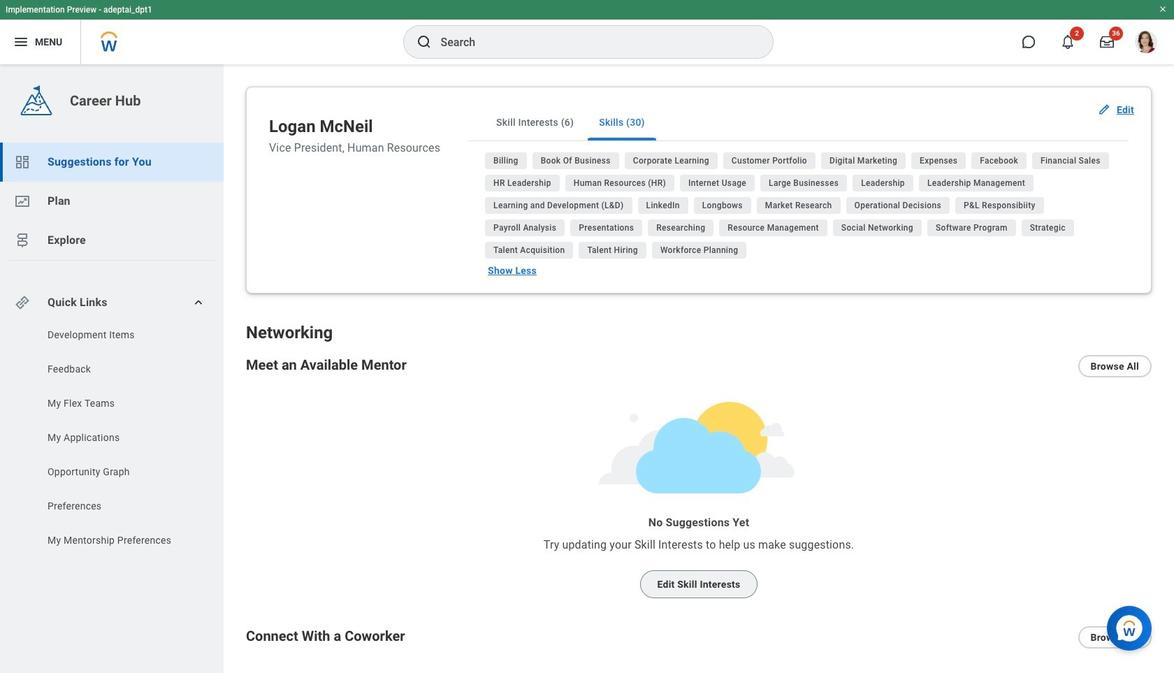 Task type: describe. For each thing, give the bounding box(es) containing it.
justify image
[[13, 34, 29, 50]]

inbox large image
[[1101, 35, 1115, 49]]

close environment banner image
[[1160, 5, 1168, 13]]

search image
[[416, 34, 433, 50]]

onboarding home image
[[14, 193, 31, 210]]

chevron up small image
[[192, 296, 206, 310]]

Search Workday  search field
[[441, 27, 745, 57]]

profile logan mcneil image
[[1136, 31, 1158, 56]]



Task type: locate. For each thing, give the bounding box(es) containing it.
link image
[[14, 294, 31, 311]]

timeline milestone image
[[14, 232, 31, 249]]

banner
[[0, 0, 1175, 64]]

edit image
[[1098, 103, 1112, 117]]

dashboard image
[[14, 154, 31, 171]]

tab list
[[469, 104, 1130, 141]]

list
[[0, 143, 224, 260], [485, 152, 1130, 264], [0, 328, 224, 551]]

quick links element
[[14, 289, 213, 317]]

notifications large image
[[1062, 35, 1076, 49]]



Task type: vqa. For each thing, say whether or not it's contained in the screenshot.
onboarding home icon
yes



